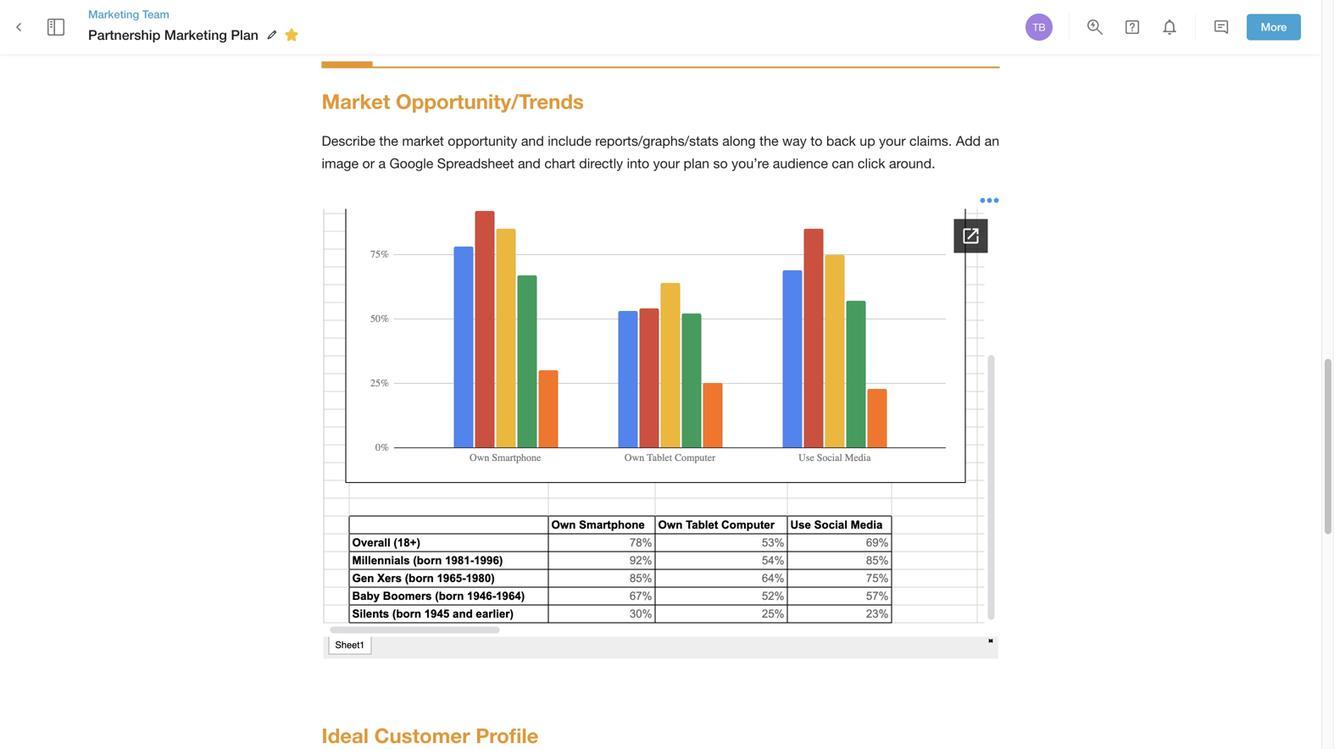 Task type: locate. For each thing, give the bounding box(es) containing it.
and left the chart
[[518, 156, 541, 171]]

your right up on the top right
[[879, 133, 906, 149]]

up
[[860, 133, 876, 149]]

ideal customer profile
[[322, 724, 539, 748]]

1 horizontal spatial the
[[760, 133, 779, 149]]

2 the from the left
[[760, 133, 779, 149]]

customer
[[374, 724, 470, 748]]

the up the a
[[379, 133, 398, 149]]

the
[[379, 133, 398, 149], [760, 133, 779, 149]]

partnership marketing plan
[[88, 27, 259, 43]]

and left 'include'
[[521, 133, 544, 149]]

marketing
[[88, 8, 139, 21], [164, 27, 227, 43]]

an
[[985, 133, 1000, 149]]

tb
[[1033, 21, 1046, 33]]

describe
[[322, 133, 376, 149]]

google
[[390, 156, 434, 171]]

and
[[521, 133, 544, 149], [518, 156, 541, 171]]

more button
[[1247, 14, 1301, 40]]

can
[[832, 156, 854, 171]]

marketing team link
[[88, 7, 304, 22]]

spreadsheet
[[437, 156, 514, 171]]

way
[[783, 133, 807, 149]]

opportunity
[[448, 133, 517, 149]]

describe the market opportunity and include reports/graphs/stats along the way to back up your claims. add an image or a google spreadsheet and chart directly into your plan so you're audience can click around.
[[322, 133, 1003, 171]]

plan
[[231, 27, 259, 43]]

1 vertical spatial marketing
[[164, 27, 227, 43]]

claims.
[[910, 133, 952, 149]]

reports/graphs/stats
[[595, 133, 719, 149]]

to
[[811, 133, 823, 149]]

1 vertical spatial your
[[653, 156, 680, 171]]

you're
[[732, 156, 769, 171]]

or
[[362, 156, 375, 171]]

1 horizontal spatial your
[[879, 133, 906, 149]]

marketing team
[[88, 8, 169, 21]]

your down reports/graphs/stats
[[653, 156, 680, 171]]

1 the from the left
[[379, 133, 398, 149]]

your
[[879, 133, 906, 149], [653, 156, 680, 171]]

0 horizontal spatial the
[[379, 133, 398, 149]]

profile
[[476, 724, 539, 748]]

click
[[858, 156, 886, 171]]

into
[[627, 156, 650, 171]]

0 vertical spatial marketing
[[88, 8, 139, 21]]

partnership
[[88, 27, 161, 43]]

the left way
[[760, 133, 779, 149]]

include
[[548, 133, 592, 149]]

marketing down marketing team link
[[164, 27, 227, 43]]

marketing up partnership
[[88, 8, 139, 21]]

around.
[[889, 156, 936, 171]]

along
[[723, 133, 756, 149]]

1 horizontal spatial marketing
[[164, 27, 227, 43]]

chart
[[545, 156, 576, 171]]



Task type: describe. For each thing, give the bounding box(es) containing it.
0 vertical spatial your
[[879, 133, 906, 149]]

market
[[402, 133, 444, 149]]

opportunity/trends
[[396, 89, 584, 113]]

a
[[379, 156, 386, 171]]

market
[[322, 89, 390, 113]]

0 vertical spatial and
[[521, 133, 544, 149]]

0 horizontal spatial marketing
[[88, 8, 139, 21]]

1 vertical spatial and
[[518, 156, 541, 171]]

team
[[142, 8, 169, 21]]

0 horizontal spatial your
[[653, 156, 680, 171]]

back
[[827, 133, 856, 149]]

ideal
[[322, 724, 369, 748]]

tb button
[[1023, 11, 1056, 43]]

more
[[1261, 20, 1287, 34]]

so
[[713, 156, 728, 171]]

market opportunity/trends
[[322, 89, 584, 113]]

image
[[322, 156, 359, 171]]

add
[[956, 133, 981, 149]]

audience
[[773, 156, 828, 171]]

plan
[[684, 156, 710, 171]]

directly
[[579, 156, 623, 171]]



Task type: vqa. For each thing, say whether or not it's contained in the screenshot.
Prop...
no



